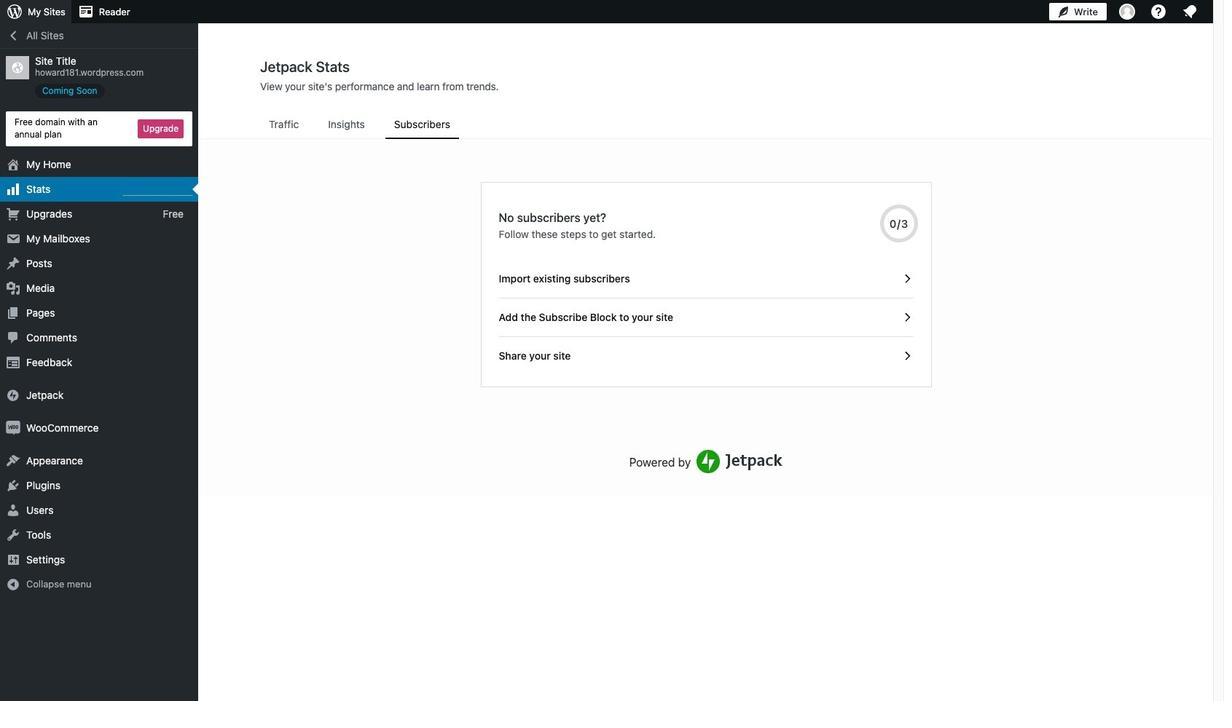 Task type: describe. For each thing, give the bounding box(es) containing it.
2 img image from the top
[[6, 421, 20, 435]]

launchpad checklist element
[[499, 260, 914, 375]]

1 img image from the top
[[6, 388, 20, 403]]

my profile image
[[1119, 4, 1135, 20]]

help image
[[1150, 3, 1167, 20]]



Task type: locate. For each thing, give the bounding box(es) containing it.
2 task enabled image from the top
[[900, 311, 914, 324]]

0 vertical spatial task enabled image
[[900, 273, 914, 286]]

3 task enabled image from the top
[[900, 350, 914, 363]]

1 task enabled image from the top
[[900, 273, 914, 286]]

img image
[[6, 388, 20, 403], [6, 421, 20, 435]]

highest hourly views 0 image
[[123, 186, 192, 196]]

1 vertical spatial img image
[[6, 421, 20, 435]]

manage your notifications image
[[1181, 3, 1199, 20]]

main content
[[199, 58, 1213, 497]]

1 vertical spatial task enabled image
[[900, 311, 914, 324]]

2 vertical spatial task enabled image
[[900, 350, 914, 363]]

0 vertical spatial img image
[[6, 388, 20, 403]]

menu
[[260, 112, 1152, 139]]

task enabled image
[[900, 273, 914, 286], [900, 311, 914, 324], [900, 350, 914, 363]]

progress bar
[[880, 205, 918, 243]]



Task type: vqa. For each thing, say whether or not it's contained in the screenshot.
bottom 'language'
no



